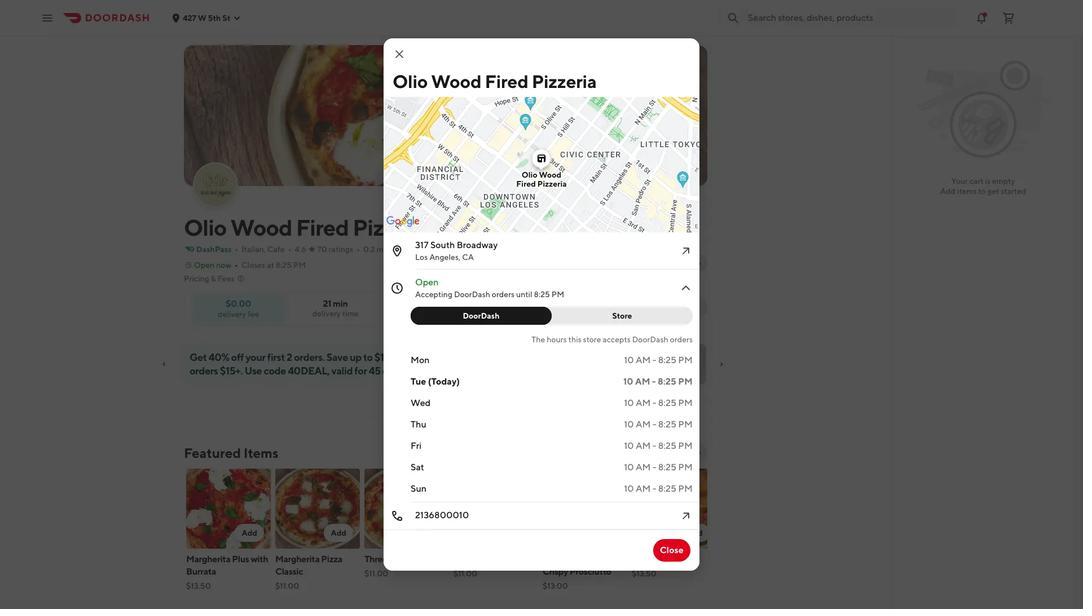 Task type: vqa. For each thing, say whether or not it's contained in the screenshot.
FOR
yes



Task type: describe. For each thing, give the bounding box(es) containing it.
save inside the get 40% off your first 2 orders. save up to $10 on orders $15+.  use code 40deal, valid for 45 days
[[327, 352, 348, 363]]

more info button
[[647, 254, 708, 272]]

hawaiian
[[632, 554, 669, 565]]

use
[[245, 365, 262, 377]]

dashpass •
[[196, 245, 238, 254]]

sun
[[411, 484, 427, 494]]

2 horizontal spatial orders
[[670, 335, 693, 344]]

10 am - 8:25 pm for wed
[[624, 398, 693, 409]]

w
[[198, 13, 206, 22]]

• left 4.6
[[288, 245, 292, 254]]

0 items, open order cart image
[[1002, 11, 1016, 25]]

close olio wood fired pizzeria image
[[393, 47, 406, 61]]

margherita pizza classic $11.00
[[275, 554, 343, 591]]

close
[[660, 545, 684, 556]]

get
[[988, 187, 1000, 196]]

for
[[355, 365, 367, 377]]

add button for cheese
[[413, 524, 442, 542]]

am for sun
[[636, 484, 651, 494]]

mi
[[377, 245, 386, 254]]

delivery
[[611, 299, 641, 308]]

&
[[211, 274, 216, 283]]

the
[[532, 335, 545, 344]]

valid
[[332, 365, 353, 377]]

427 w 5th st button
[[172, 13, 242, 22]]

2 vertical spatial doordash
[[632, 335, 669, 344]]

$0.00 delivery fee
[[218, 298, 259, 319]]

with
[[251, 554, 268, 565]]

0.2 mi
[[363, 245, 386, 254]]

map region
[[299, 0, 732, 284]]

pickup
[[669, 299, 694, 308]]

- for thu
[[653, 419, 657, 430]]

add inside your cart is empty add items to get started
[[941, 187, 956, 196]]

70
[[318, 245, 327, 254]]

10 am - 8:25 pm for thu
[[624, 419, 693, 430]]

8:25 for sun
[[658, 484, 677, 494]]

$$
[[396, 245, 405, 254]]

317 south broadway los angeles, ca
[[415, 240, 498, 262]]

• left italian, at the top left of the page
[[235, 245, 238, 254]]

40%
[[209, 352, 230, 363]]

items
[[958, 187, 977, 196]]

- for sat
[[653, 462, 657, 473]]

(today)
[[428, 376, 460, 387]]

DoorDash button
[[411, 307, 552, 325]]

317
[[415, 240, 429, 251]]

st
[[223, 13, 231, 22]]

three cheese image
[[365, 469, 449, 549]]

pricing & fees
[[184, 274, 234, 283]]

dashpass
[[196, 245, 232, 254]]

10 am - 8:25 pm for fri
[[624, 441, 693, 451]]

group
[[534, 303, 558, 312]]

pm for sat
[[679, 462, 693, 473]]

margherita pizza classic image
[[275, 469, 360, 549]]

10 for tue (today)
[[624, 376, 634, 387]]

angeles,
[[430, 253, 461, 262]]

$11.00 inside the margherita pizza classic $11.00
[[275, 582, 299, 591]]

margherita for burrata
[[186, 554, 231, 565]]

10 for wed
[[624, 398, 634, 409]]

10 am - 8:25 pm for sun
[[624, 484, 693, 494]]

previous button of carousel image
[[672, 449, 681, 458]]

hawaiian $13.50
[[632, 554, 669, 578]]

40deal,
[[288, 365, 330, 377]]

- for tue (today)
[[652, 376, 656, 387]]

am for thu
[[636, 419, 651, 430]]

italian,
[[242, 245, 266, 254]]

order
[[560, 303, 582, 312]]

add for $11.00
[[509, 529, 525, 538]]

• right now
[[235, 261, 238, 270]]

$15+.
[[220, 365, 243, 377]]

the hours this store accepts doordash orders
[[532, 335, 693, 344]]

pickup 15 min
[[669, 299, 694, 316]]

cheese
[[389, 554, 420, 565]]

and
[[612, 554, 627, 565]]

until
[[516, 290, 533, 299]]

first
[[267, 352, 285, 363]]

8:25 for wed
[[658, 398, 677, 409]]

$0.00
[[226, 298, 251, 309]]

tue
[[411, 376, 426, 387]]

accepting
[[415, 290, 453, 299]]

open for open accepting doordash orders until 8:25 pm
[[415, 277, 439, 288]]

am for sat
[[636, 462, 651, 473]]

delivery inside "21 min delivery time"
[[312, 309, 341, 318]]

featured
[[184, 445, 241, 461]]

hawaiian image
[[632, 469, 717, 549]]

10 for sun
[[624, 484, 634, 494]]

now
[[216, 261, 231, 270]]

min inside "21 min delivery time"
[[333, 299, 348, 309]]

10 am - 8:25 pm for mon
[[624, 355, 693, 366]]

wild mushrooms and crispy prosciutto $13.00
[[543, 554, 627, 591]]

items
[[244, 445, 279, 461]]

notification bell image
[[975, 11, 989, 25]]

am for mon
[[636, 355, 651, 366]]

10 am - 8:25 pm for sat
[[624, 462, 693, 473]]

powered by google image
[[387, 216, 420, 227]]

10 am - 8:25 pm for tue (today)
[[624, 376, 693, 387]]

days
[[383, 365, 403, 377]]

started
[[1001, 187, 1027, 196]]

accepts
[[603, 335, 631, 344]]

at
[[267, 261, 274, 270]]

10 for fri
[[624, 441, 634, 451]]

427 w 5th st
[[183, 13, 231, 22]]

more info
[[665, 258, 701, 268]]

8:25 for tue (today)
[[658, 376, 677, 387]]

empty
[[993, 177, 1016, 186]]

ratings
[[329, 245, 353, 254]]

4 add button from the left
[[503, 524, 532, 542]]

open for open now
[[194, 261, 215, 270]]

save button
[[459, 296, 506, 319]]

get 40% off your first 2 orders. save up to $10 on orders $15+.  use code 40deal, valid for 45 days
[[190, 352, 404, 377]]

0.2
[[363, 245, 375, 254]]

sat
[[411, 462, 424, 473]]

info
[[686, 258, 701, 268]]

$13.00
[[543, 582, 568, 591]]

am for tue (today)
[[635, 376, 650, 387]]

pepperoni pizza image
[[454, 469, 538, 549]]

more
[[665, 258, 684, 268]]



Task type: locate. For each thing, give the bounding box(es) containing it.
min for delivery
[[624, 308, 636, 316]]

fri
[[411, 441, 422, 451]]

1 vertical spatial save
[[327, 352, 348, 363]]

2 vertical spatial orders
[[190, 365, 218, 377]]

next button of carousel image
[[694, 449, 703, 458]]

olio wood fired pizzeria dialog
[[299, 0, 732, 571]]

- for wed
[[653, 398, 657, 409]]

8:25 for mon
[[658, 355, 677, 366]]

wild mushrooms and crispy prosciutto image
[[543, 469, 628, 549]]

- for fri
[[653, 441, 657, 451]]

0 vertical spatial save
[[482, 303, 499, 312]]

open inside open accepting doordash orders until 8:25 pm
[[415, 277, 439, 288]]

group order
[[534, 303, 582, 312]]

21 inside delivery 21 min
[[617, 308, 623, 316]]

select promotional banner element
[[430, 385, 462, 405]]

am for wed
[[636, 398, 651, 409]]

orders.
[[294, 352, 325, 363]]

1 horizontal spatial 21
[[617, 308, 623, 316]]

427
[[183, 13, 196, 22]]

thu
[[411, 419, 427, 430]]

to inside the get 40% off your first 2 orders. save up to $10 on orders $15+.  use code 40deal, valid for 45 days
[[363, 352, 373, 363]]

your
[[246, 352, 266, 363]]

21 left 'time' in the left bottom of the page
[[323, 299, 331, 309]]

1 vertical spatial to
[[363, 352, 373, 363]]

open up pricing & fees
[[194, 261, 215, 270]]

Store button
[[545, 307, 693, 325]]

fee
[[248, 310, 259, 319]]

add for hawaiian
[[688, 529, 703, 538]]

0 horizontal spatial to
[[363, 352, 373, 363]]

6 add button from the left
[[681, 524, 710, 542]]

add button for mushrooms
[[592, 524, 621, 542]]

0 vertical spatial to
[[979, 187, 986, 196]]

your cart is empty add items to get started
[[941, 177, 1027, 196]]

three
[[365, 554, 388, 565]]

add for margherita pizza classic
[[331, 529, 347, 538]]

2 horizontal spatial $11.00
[[454, 569, 478, 578]]

ca
[[462, 253, 474, 262]]

open accepting doordash orders until 8:25 pm
[[415, 277, 564, 299]]

pizzeria
[[532, 71, 597, 92], [538, 179, 567, 189], [538, 179, 567, 189], [353, 214, 431, 241]]

$13.50 inside margherita plus with burrata $13.50
[[186, 582, 211, 591]]

min for pickup
[[680, 308, 691, 316]]

0 horizontal spatial delivery
[[218, 310, 246, 319]]

0 vertical spatial click item image
[[680, 244, 693, 258]]

1 horizontal spatial delivery
[[312, 309, 341, 318]]

delivery 21 min
[[611, 299, 641, 316]]

add button
[[235, 524, 264, 542], [324, 524, 353, 542], [413, 524, 442, 542], [503, 524, 532, 542], [592, 524, 621, 542], [681, 524, 710, 542]]

plus
[[232, 554, 249, 565]]

margherita up the classic
[[275, 554, 320, 565]]

1 vertical spatial doordash
[[463, 312, 500, 321]]

to
[[979, 187, 986, 196], [363, 352, 373, 363]]

burrata
[[186, 567, 216, 577]]

70 ratings •
[[318, 245, 360, 254]]

21 min delivery time
[[312, 299, 359, 318]]

open now
[[194, 261, 231, 270]]

3 add button from the left
[[413, 524, 442, 542]]

none radio containing delivery
[[597, 296, 655, 319]]

21 up accepts
[[617, 308, 623, 316]]

None radio
[[597, 296, 655, 319]]

10
[[624, 355, 634, 366], [624, 376, 634, 387], [624, 398, 634, 409], [624, 419, 634, 430], [624, 441, 634, 451], [624, 462, 634, 473], [624, 484, 634, 494]]

2136800010
[[415, 510, 469, 521]]

save up valid
[[327, 352, 348, 363]]

1 vertical spatial click item image
[[680, 282, 693, 295]]

broadway
[[457, 240, 498, 251]]

add button for pizza
[[324, 524, 353, 542]]

margherita inside margherita plus with burrata $13.50
[[186, 554, 231, 565]]

2 add button from the left
[[324, 524, 353, 542]]

1 horizontal spatial orders
[[492, 290, 515, 299]]

1 horizontal spatial save
[[482, 303, 499, 312]]

1 vertical spatial orders
[[670, 335, 693, 344]]

pm for fri
[[679, 441, 693, 451]]

• left 0.2
[[357, 245, 360, 254]]

0 horizontal spatial min
[[333, 299, 348, 309]]

margherita inside the margherita pizza classic $11.00
[[275, 554, 320, 565]]

prosciutto
[[570, 567, 611, 577]]

wed
[[411, 398, 431, 409]]

• closes at 8:25 pm
[[235, 261, 306, 270]]

8:25 for sat
[[658, 462, 677, 473]]

0 horizontal spatial open
[[194, 261, 215, 270]]

pricing
[[184, 274, 209, 283]]

10 am - 8:25 pm
[[624, 355, 693, 366], [624, 376, 693, 387], [624, 398, 693, 409], [624, 419, 693, 430], [624, 441, 693, 451], [624, 462, 693, 473], [624, 484, 693, 494]]

10 for mon
[[624, 355, 634, 366]]

hours
[[547, 335, 567, 344]]

am for fri
[[636, 441, 651, 451]]

code
[[264, 365, 286, 377]]

•
[[235, 245, 238, 254], [288, 245, 292, 254], [357, 245, 360, 254], [235, 261, 238, 270]]

0 vertical spatial $13.50
[[632, 569, 657, 578]]

doordash inside open accepting doordash orders until 8:25 pm
[[454, 290, 490, 299]]

orders down get
[[190, 365, 218, 377]]

1 horizontal spatial min
[[624, 308, 636, 316]]

doordash down order methods 'option group'
[[632, 335, 669, 344]]

5th
[[208, 13, 221, 22]]

group order button
[[515, 296, 588, 319]]

delivery inside $0.00 delivery fee
[[218, 310, 246, 319]]

0 horizontal spatial $11.00
[[275, 582, 299, 591]]

2
[[287, 352, 292, 363]]

orders down 15
[[670, 335, 693, 344]]

$13.50 down hawaiian on the right of page
[[632, 569, 657, 578]]

orders
[[492, 290, 515, 299], [670, 335, 693, 344], [190, 365, 218, 377]]

$13.50 down the burrata
[[186, 582, 211, 591]]

1 horizontal spatial to
[[979, 187, 986, 196]]

three cheese $11.00
[[365, 554, 420, 578]]

pricing & fees button
[[184, 273, 246, 284]]

margherita
[[186, 554, 231, 565], [275, 554, 320, 565]]

2 delivery from the left
[[218, 310, 246, 319]]

2 horizontal spatial min
[[680, 308, 691, 316]]

margherita for $11.00
[[275, 554, 320, 565]]

0 vertical spatial open
[[194, 261, 215, 270]]

- for mon
[[653, 355, 657, 366]]

save inside button
[[482, 303, 499, 312]]

min inside the pickup 15 min
[[680, 308, 691, 316]]

0 horizontal spatial save
[[327, 352, 348, 363]]

margherita plus with burrata image
[[186, 469, 271, 549]]

to left get
[[979, 187, 986, 196]]

margherita plus with burrata $13.50
[[186, 554, 268, 591]]

closes
[[242, 261, 265, 270]]

open up accepting
[[415, 277, 439, 288]]

order methods option group
[[597, 296, 708, 319]]

save down open accepting doordash orders until 8:25 pm
[[482, 303, 499, 312]]

min
[[333, 299, 348, 309], [624, 308, 636, 316], [680, 308, 691, 316]]

doordash inside button
[[463, 312, 500, 321]]

0 horizontal spatial 21
[[323, 299, 331, 309]]

add for margherita plus with burrata
[[242, 529, 257, 538]]

hour options option group
[[411, 307, 693, 325]]

orders inside open accepting doordash orders until 8:25 pm
[[492, 290, 515, 299]]

1 horizontal spatial $13.50
[[632, 569, 657, 578]]

margherita up the burrata
[[186, 554, 231, 565]]

4.6
[[295, 245, 306, 254]]

orders left until
[[492, 290, 515, 299]]

1 horizontal spatial margherita
[[275, 554, 320, 565]]

0 horizontal spatial margherita
[[186, 554, 231, 565]]

pm inside open accepting doordash orders until 8:25 pm
[[552, 290, 564, 299]]

get
[[190, 352, 207, 363]]

10 for thu
[[624, 419, 634, 430]]

1 add button from the left
[[235, 524, 264, 542]]

delivery down $0.00 on the left
[[218, 310, 246, 319]]

8:25 for fri
[[658, 441, 677, 451]]

pm
[[293, 261, 306, 270], [552, 290, 564, 299], [679, 355, 693, 366], [678, 376, 693, 387], [679, 398, 693, 409], [679, 419, 693, 430], [679, 441, 693, 451], [679, 462, 693, 473], [679, 484, 693, 494]]

add button for plus
[[235, 524, 264, 542]]

$13.50 inside "hawaiian $13.50"
[[632, 569, 657, 578]]

- for sun
[[653, 484, 657, 494]]

8:25 for thu
[[658, 419, 677, 430]]

none radio containing pickup
[[648, 296, 708, 319]]

doordash down open accepting doordash orders until 8:25 pm
[[463, 312, 500, 321]]

0 vertical spatial doordash
[[454, 290, 490, 299]]

your
[[952, 177, 968, 186]]

cafe
[[268, 245, 285, 254]]

pm for mon
[[679, 355, 693, 366]]

click item image up more info
[[680, 244, 693, 258]]

pm for tue (today)
[[678, 376, 693, 387]]

off
[[231, 352, 244, 363]]

1 margherita from the left
[[186, 554, 231, 565]]

delivery
[[312, 309, 341, 318], [218, 310, 246, 319]]

italian, cafe
[[242, 245, 285, 254]]

1 horizontal spatial open
[[415, 277, 439, 288]]

0 horizontal spatial orders
[[190, 365, 218, 377]]

0 vertical spatial orders
[[492, 290, 515, 299]]

1 vertical spatial $13.50
[[186, 582, 211, 591]]

1 vertical spatial open
[[415, 277, 439, 288]]

olio wood fired pizzeria image
[[184, 45, 708, 186], [194, 164, 237, 207]]

mushrooms
[[564, 554, 611, 565]]

store
[[583, 335, 601, 344]]

1 delivery from the left
[[312, 309, 341, 318]]

8:25 inside open accepting doordash orders until 8:25 pm
[[534, 290, 550, 299]]

delivery left 'time' in the left bottom of the page
[[312, 309, 341, 318]]

5 add button from the left
[[592, 524, 621, 542]]

$10
[[375, 352, 391, 363]]

fired
[[485, 71, 529, 92], [517, 179, 536, 189], [517, 179, 536, 189], [296, 214, 349, 241]]

click item image
[[680, 244, 693, 258], [680, 282, 693, 295]]

pm for sun
[[679, 484, 693, 494]]

mon
[[411, 355, 430, 366]]

click item image up pickup
[[680, 282, 693, 295]]

1 horizontal spatial $11.00
[[365, 569, 388, 578]]

classic
[[275, 567, 303, 577]]

add button for $13.50
[[681, 524, 710, 542]]

cart
[[970, 177, 984, 186]]

click item image for doordash
[[680, 282, 693, 295]]

15
[[672, 308, 678, 316]]

0 horizontal spatial $13.50
[[186, 582, 211, 591]]

featured items heading
[[184, 444, 279, 462]]

add for three cheese
[[420, 529, 436, 538]]

los
[[415, 253, 428, 262]]

wild
[[543, 554, 562, 565]]

doordash up the doordash button
[[454, 290, 490, 299]]

2 click item image from the top
[[680, 282, 693, 295]]

on
[[393, 352, 404, 363]]

store
[[613, 312, 632, 321]]

time
[[342, 309, 359, 318]]

fees
[[218, 274, 234, 283]]

pm for wed
[[679, 398, 693, 409]]

min inside delivery 21 min
[[624, 308, 636, 316]]

doordash
[[454, 290, 490, 299], [463, 312, 500, 321], [632, 335, 669, 344]]

tue (today)
[[411, 376, 460, 387]]

click item image
[[680, 510, 693, 523]]

-
[[653, 355, 657, 366], [652, 376, 656, 387], [653, 398, 657, 409], [653, 419, 657, 430], [653, 441, 657, 451], [653, 462, 657, 473], [653, 484, 657, 494]]

open menu image
[[41, 11, 54, 25]]

pm for thu
[[679, 419, 693, 430]]

orders inside the get 40% off your first 2 orders. save up to $10 on orders $15+.  use code 40deal, valid for 45 days
[[190, 365, 218, 377]]

45
[[369, 365, 381, 377]]

$11.00
[[365, 569, 388, 578], [454, 569, 478, 578], [275, 582, 299, 591]]

add for wild mushrooms and crispy prosciutto
[[598, 529, 614, 538]]

None radio
[[648, 296, 708, 319]]

2 margherita from the left
[[275, 554, 320, 565]]

21 inside "21 min delivery time"
[[323, 299, 331, 309]]

10 for sat
[[624, 462, 634, 473]]

click item image for broadway
[[680, 244, 693, 258]]

1 click item image from the top
[[680, 244, 693, 258]]

$11.00 inside three cheese $11.00
[[365, 569, 388, 578]]

to right up
[[363, 352, 373, 363]]

to inside your cart is empty add items to get started
[[979, 187, 986, 196]]



